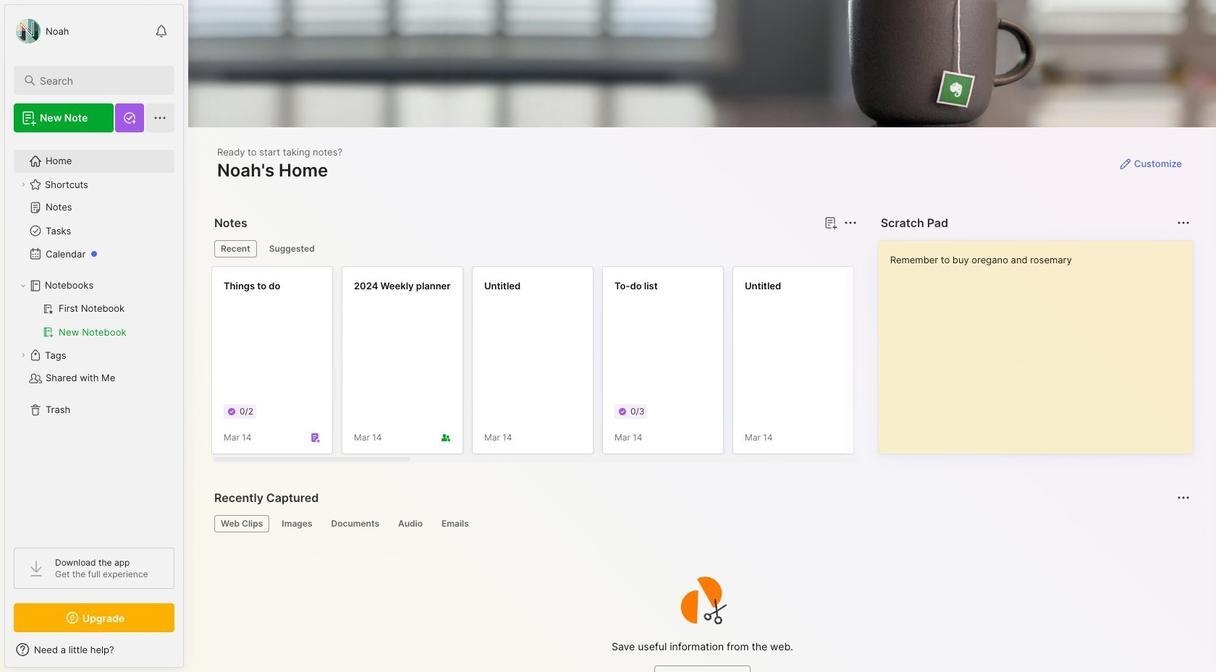 Task type: describe. For each thing, give the bounding box(es) containing it.
none search field inside main element
[[40, 72, 162, 89]]

group inside tree
[[14, 298, 174, 344]]

Account field
[[14, 17, 69, 46]]

more actions image
[[1176, 490, 1193, 507]]

tree inside main element
[[5, 141, 183, 535]]

2 tab list from the top
[[214, 516, 1189, 533]]



Task type: locate. For each thing, give the bounding box(es) containing it.
group
[[14, 298, 174, 344]]

click to collapse image
[[183, 646, 194, 664]]

1 more actions image from the left
[[842, 214, 860, 232]]

0 vertical spatial tab list
[[214, 240, 855, 258]]

Start writing… text field
[[891, 241, 1193, 443]]

expand notebooks image
[[19, 282, 28, 290]]

expand tags image
[[19, 351, 28, 360]]

More actions field
[[841, 213, 861, 233], [1174, 213, 1194, 233], [1174, 488, 1194, 509]]

main element
[[0, 0, 188, 673]]

2 more actions image from the left
[[1176, 214, 1193, 232]]

tab list
[[214, 240, 855, 258], [214, 516, 1189, 533]]

Search text field
[[40, 74, 162, 88]]

0 horizontal spatial more actions image
[[842, 214, 860, 232]]

1 tab list from the top
[[214, 240, 855, 258]]

tab
[[214, 240, 257, 258], [263, 240, 321, 258], [214, 516, 270, 533], [275, 516, 319, 533], [325, 516, 386, 533], [392, 516, 430, 533], [435, 516, 476, 533]]

tree
[[5, 141, 183, 535]]

None search field
[[40, 72, 162, 89]]

WHAT'S NEW field
[[5, 639, 183, 662]]

more actions image
[[842, 214, 860, 232], [1176, 214, 1193, 232]]

1 horizontal spatial more actions image
[[1176, 214, 1193, 232]]

row group
[[212, 267, 1217, 464]]

1 vertical spatial tab list
[[214, 516, 1189, 533]]



Task type: vqa. For each thing, say whether or not it's contained in the screenshot.
one
no



